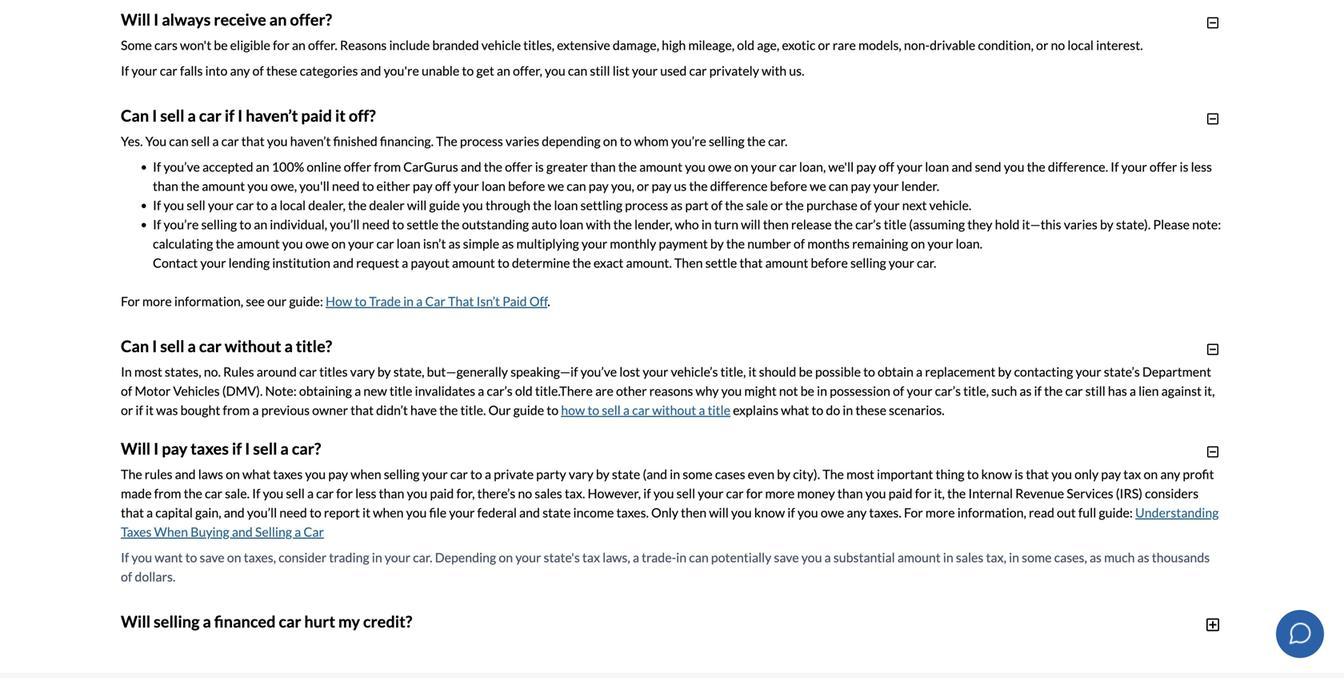 Task type: vqa. For each thing, say whether or not it's contained in the screenshot.
the Truck
no



Task type: describe. For each thing, give the bounding box(es) containing it.
options
[[590, 678, 632, 678]]

still inside the will selling a financed car hurt my credit? if you're worried that selling a financed car might hurt your credit, the important point to consider is whether you can settle your debt as agreed with the lender. contact your lender and ask for your payoff balance, which is a figure based on the remainder of the loan payments plus accompanying interest and fees. if you can sell your car and settle the payoff loan with the lender, then it won't hurt your credit. if you sell your car but still can't meet the payoff balance, there are other options open to you, such as refinancing the remaining balance to make payments smaller. doing this shouldn
[[312, 678, 333, 678]]

2 horizontal spatial more
[[926, 505, 956, 520]]

a right obtain at the right of page
[[917, 364, 923, 379]]

you've inside in most states, no. rules around car titles vary by state, but—generally speaking—if you've lost your vehicle's title, it should be possible to obtain a replacement by contacting your state's department of motor vehicles (dmv). note: obtaining a new title invalidates a car's old title.there are other reasons why you might not be in possession of your car's title, such as if the car still has a lien against it, or if it was bought from a previous owner that didn't have the title. our guide to
[[581, 364, 617, 379]]

0 horizontal spatial information,
[[174, 293, 243, 309]]

0 vertical spatial off
[[879, 159, 895, 174]]

1 horizontal spatial payoff
[[416, 678, 452, 678]]

or right sale
[[771, 197, 783, 213]]

as down the fees.
[[734, 678, 746, 678]]

a up there's
[[485, 466, 492, 482]]

list
[[613, 63, 630, 78]]

made
[[121, 485, 152, 501]]

of right part
[[712, 197, 723, 213]]

and left laws at left
[[175, 466, 196, 482]]

1 vertical spatial off
[[435, 178, 451, 194]]

0 vertical spatial what
[[781, 402, 810, 418]]

money
[[798, 485, 836, 501]]

you up "refinancing"
[[768, 658, 789, 674]]

isn't
[[477, 293, 500, 309]]

that up revenue
[[1026, 466, 1050, 482]]

yes.
[[121, 133, 143, 149]]

loan,
[[800, 159, 826, 174]]

and inside understanding taxes when buying and selling a car
[[232, 524, 253, 539]]

vary inside the rules and laws on what taxes you pay when selling your car to a private party vary by state (and in some cases even by city). the most important thing to know is that you only pay tax on any profit made from the car sale. if you sell a car for less than you paid for, there's no sales tax. however, if you sell your car for more money than you paid for it, the internal revenue services (irs) considers that a capital gain, and you'll need to report it when you file your federal and state income taxes. only then will you know if you owe any taxes. for more information, read out full guide:
[[569, 466, 594, 482]]

1 horizontal spatial before
[[771, 178, 808, 194]]

2 vertical spatial be
[[801, 383, 815, 399]]

or inside in most states, no. rules around car titles vary by state, but—generally speaking—if you've lost your vehicle's title, it should be possible to obtain a replacement by contacting your state's department of motor vehicles (dmv). note: obtaining a new title invalidates a car's old title.there are other reasons why you might not be in possession of your car's title, such as if the car still has a lien against it, or if it was bought from a previous owner that didn't have the title. our guide to
[[121, 402, 133, 418]]

i for will i always receive an offer?
[[154, 10, 159, 29]]

can for can i sell a car without a title?
[[121, 336, 149, 356]]

if down (and in the left bottom of the page
[[644, 485, 651, 501]]

car down into
[[199, 106, 222, 125]]

you're inside the will selling a financed car hurt my credit? if you're worried that selling a financed car might hurt your credit, the important point to consider is whether you can settle your debt as agreed with the lender. contact your lender and ask for your payoff balance, which is a figure based on the remainder of the loan payments plus accompanying interest and fees. if you can sell your car and settle the payoff loan with the lender, then it won't hurt your credit. if you sell your car but still can't meet the payoff balance, there are other options open to you, such as refinancing the remaining balance to make payments smaller. doing this shouldn
[[132, 639, 167, 655]]

0 horizontal spatial hurt
[[305, 612, 335, 631]]

vehicle
[[482, 37, 521, 53]]

purchase
[[807, 197, 858, 213]]

reasons
[[340, 37, 387, 53]]

and left send
[[952, 159, 973, 174]]

0 vertical spatial you're
[[672, 133, 707, 149]]

scenarios.
[[889, 402, 945, 418]]

0 horizontal spatial title,
[[721, 364, 746, 379]]

can inside the if you want to save on taxes, consider trading in your car. depending on your state's tax laws, a trade-in can potentially save you a substantial amount in sales tax, in some cases, as much as thousands of dollars.
[[689, 549, 709, 565]]

0 vertical spatial car.
[[769, 133, 788, 149]]

sale.
[[225, 485, 250, 501]]

new
[[364, 383, 387, 399]]

state's
[[1105, 364, 1141, 379]]

1 horizontal spatial payments
[[986, 678, 1040, 678]]

you down money
[[798, 505, 819, 520]]

through
[[486, 197, 531, 213]]

consider inside the if you want to save on taxes, consider trading in your car. depending on your state's tax laws, a trade-in can potentially save you a substantial amount in sales tax, in some cases, as much as thousands of dollars.
[[279, 549, 327, 565]]

0 vertical spatial be
[[214, 37, 228, 53]]

car up accepted
[[221, 133, 239, 149]]

bought
[[181, 402, 220, 418]]

or right condition,
[[1037, 37, 1049, 53]]

then inside if you've accepted an 100% online offer from cargurus and the offer is greater than the amount you owe on your car loan, we'll pay off your loan and send you the difference. if your offer is less than the amount you owe, you'll need to either pay off your loan before we can pay you, or pay us the difference before we can pay your lender. if you sell your car to a local dealer, the dealer will guide you through the loan settling process as part of the sale or the purchase of your next vehicle. if you're selling to an individual, you'll need to settle the outstanding auto loan with the lender, who in turn will then release the car's title (assuming they hold it—this varies by state). please note: calculating the amount you owe on your car loan isn't as simple as multiplying your monthly payment by the number of months remaining on your loan. contact your lending institution and request a payout amount to determine the exact amount. then settle that amount before selling your car.
[[764, 216, 789, 232]]

vehicles
[[173, 383, 220, 399]]

1 horizontal spatial paid
[[430, 485, 454, 501]]

a down lost
[[624, 402, 630, 418]]

interest.
[[1097, 37, 1144, 53]]

car down laws at left
[[205, 485, 223, 501]]

amount down accepted
[[202, 178, 245, 194]]

offer,
[[513, 63, 543, 78]]

there
[[503, 678, 533, 678]]

0 horizontal spatial payoff
[[121, 658, 156, 674]]

1 horizontal spatial financed
[[289, 639, 337, 655]]

1 horizontal spatial old
[[737, 37, 755, 53]]

1 horizontal spatial more
[[766, 485, 795, 501]]

always
[[162, 10, 211, 29]]

you up dollars.
[[132, 549, 152, 565]]

important inside the will selling a financed car hurt my credit? if you're worried that selling a financed car might hurt your credit, the important point to consider is whether you can settle your debt as agreed with the lender. contact your lender and ask for your payoff balance, which is a figure based on the remainder of the loan payments plus accompanying interest and fees. if you can sell your car and settle the payoff loan with the lender, then it won't hurt your credit. if you sell your car but still can't meet the payoff balance, there are other options open to you, such as refinancing the remaining balance to make payments smaller. doing this shouldn
[[509, 639, 565, 655]]

car down contacting
[[1066, 383, 1084, 399]]

you, inside if you've accepted an 100% online offer from cargurus and the offer is greater than the amount you owe on your car loan, we'll pay off your loan and send you the difference. if your offer is less than the amount you owe, you'll need to either pay off your loan before we can pay you, or pay us the difference before we can pay your lender. if you sell your car to a local dealer, the dealer will guide you through the loan settling process as part of the sale or the purchase of your next vehicle. if you're selling to an individual, you'll need to settle the outstanding auto loan with the lender, who in turn will then release the car's title (assuming they hold it—this varies by state). please note: calculating the amount you owe on your car loan isn't as simple as multiplying your monthly payment by the number of months remaining on your loan. contact your lending institution and request a payout amount to determine the exact amount. then settle that amount before selling your car.
[[611, 178, 635, 194]]

car up request
[[377, 236, 394, 251]]

0 vertical spatial owe
[[708, 159, 732, 174]]

plus
[[551, 658, 574, 674]]

won't
[[180, 37, 211, 53]]

which
[[207, 658, 241, 674]]

1 vertical spatial state
[[543, 505, 571, 520]]

you right money
[[866, 485, 887, 501]]

it inside the will selling a financed car hurt my credit? if you're worried that selling a financed car might hurt your credit, the important point to consider is whether you can settle your debt as agreed with the lender. contact your lender and ask for your payoff balance, which is a figure based on the remainder of the loan payments plus accompanying interest and fees. if you can sell your car and settle the payoff loan with the lender, then it won't hurt your credit. if you sell your car but still can't meet the payoff balance, there are other options open to you, such as refinancing the remaining balance to make payments smaller. doing this shouldn
[[1144, 658, 1152, 674]]

months
[[808, 236, 850, 251]]

1 save from the left
[[200, 549, 225, 565]]

pay up settling
[[589, 178, 609, 194]]

2 vertical spatial hurt
[[1188, 658, 1212, 674]]

and down sale.
[[224, 505, 245, 520]]

will inside the will selling a financed car hurt my credit? if you're worried that selling a financed car might hurt your credit, the important point to consider is whether you can settle your debt as agreed with the lender. contact your lender and ask for your payoff balance, which is a figure based on the remainder of the loan payments plus accompanying interest and fees. if you can sell your car and settle the payoff loan with the lender, then it won't hurt your credit. if you sell your car but still can't meet the payoff balance, there are other options open to you, such as refinancing the remaining balance to make payments smaller. doing this shouldn
[[121, 612, 151, 631]]

you right offer,
[[545, 63, 566, 78]]

accepted
[[203, 159, 253, 174]]

such inside in most states, no. rules around car titles vary by state, but—generally speaking—if you've lost your vehicle's title, it should be possible to obtain a replacement by contacting your state's department of motor vehicles (dmv). note: obtaining a new title invalidates a car's old title.there are other reasons why you might not be in possession of your car's title, such as if the car still has a lien against it, or if it was bought from a previous owner that didn't have the title. our guide to
[[992, 383, 1018, 399]]

1 horizontal spatial the
[[436, 133, 458, 149]]

lender. inside the will selling a financed car hurt my credit? if you're worried that selling a financed car might hurt your credit, the important point to consider is whether you can settle your debt as agreed with the lender. contact your lender and ask for your payoff balance, which is a figure based on the remainder of the loan payments plus accompanying interest and fees. if you can sell your car and settle the payoff loan with the lender, then it won't hurt your credit. if you sell your car but still can't meet the payoff balance, there are other options open to you, such as refinancing the remaining balance to make payments smaller. doing this shouldn
[[966, 639, 1004, 655]]

will selling a financed car hurt my credit? if you're worried that selling a financed car might hurt your credit, the important point to consider is whether you can settle your debt as agreed with the lender. contact your lender and ask for your payoff balance, which is a figure based on the remainder of the loan payments plus accompanying interest and fees. if you can sell your car and settle the payoff loan with the lender, then it won't hurt your credit. if you sell your car but still can't meet the payoff balance, there are other options open to you, such as refinancing the remaining balance to make payments smaller. doing this shouldn
[[121, 612, 1212, 678]]

it left 'should'
[[749, 364, 757, 379]]

lost
[[620, 364, 641, 379]]

than left for,
[[379, 485, 405, 501]]

i for can i sell a car if i haven't paid it off?
[[152, 106, 157, 125]]

of right purchase
[[861, 197, 872, 213]]

0 vertical spatial local
[[1068, 37, 1094, 53]]

file
[[430, 505, 447, 520]]

if up sale.
[[232, 439, 242, 458]]

0 horizontal spatial more
[[142, 293, 172, 309]]

2 horizontal spatial car's
[[936, 383, 962, 399]]

2 horizontal spatial any
[[1161, 466, 1181, 482]]

car left titles
[[299, 364, 317, 379]]

models,
[[859, 37, 902, 53]]

a down owe,
[[271, 197, 277, 213]]

an left the offer?
[[270, 10, 287, 29]]

ask
[[1144, 639, 1163, 655]]

or left rare
[[818, 37, 831, 53]]

exotic
[[782, 37, 816, 53]]

if down into
[[225, 106, 235, 125]]

you left the only
[[1052, 466, 1073, 482]]

are inside the will selling a financed car hurt my credit? if you're worried that selling a financed car might hurt your credit, the important point to consider is whether you can settle your debt as agreed with the lender. contact your lender and ask for your payoff balance, which is a figure based on the remainder of the loan payments plus accompanying interest and fees. if you can sell your car and settle the payoff loan with the lender, then it won't hurt your credit. if you sell your car but still can't meet the payoff balance, there are other options open to you, such as refinancing the remaining balance to make payments smaller. doing this shouldn
[[536, 678, 554, 678]]

most inside in most states, no. rules around car titles vary by state, but—generally speaking—if you've lost your vehicle's title, it should be possible to obtain a replacement by contacting your state's department of motor vehicles (dmv). note: obtaining a new title invalidates a car's old title.there are other reasons why you might not be in possession of your car's title, such as if the car still has a lien against it, or if it was bought from a previous owner that didn't have the title. our guide to
[[134, 364, 162, 379]]

other inside in most states, no. rules around car titles vary by state, but—generally speaking—if you've lost your vehicle's title, it should be possible to obtain a replacement by contacting your state's department of motor vehicles (dmv). note: obtaining a new title invalidates a car's old title.there are other reasons why you might not be in possession of your car's title, such as if the car still has a lien against it, or if it was bought from a previous owner that didn't have the title. our guide to
[[616, 383, 647, 399]]

and left request
[[333, 255, 354, 270]]

car. inside the if you want to save on taxes, consider trading in your car. depending on your state's tax laws, a trade-in can potentially save you a substantial amount in sales tax, in some cases, as much as thousands of dollars.
[[413, 549, 433, 565]]

2 horizontal spatial before
[[811, 255, 849, 270]]

0 vertical spatial when
[[351, 466, 382, 482]]

most inside the rules and laws on what taxes you pay when selling your car to a private party vary by state (and in some cases even by city). the most important thing to know is that you only pay tax on any profit made from the car sale. if you sell a car for less than you paid for, there's no sales tax. however, if you sell your car for more money than you paid for it, the internal revenue services (irs) considers that a capital gain, and you'll need to report it when you file your federal and state income taxes. only then will you know if you owe any taxes. for more information, read out full guide:
[[847, 466, 875, 482]]

from inside the rules and laws on what taxes you pay when selling your car to a private party vary by state (and in some cases even by city). the most important thing to know is that you only pay tax on any profit made from the car sale. if you sell a car for less than you paid for, there's no sales tax. however, if you sell your car for more money than you paid for it, the internal revenue services (irs) considers that a capital gain, and you'll need to report it when you file your federal and state income taxes. only then will you know if you owe any taxes. for more information, read out full guide:
[[154, 485, 181, 501]]

in
[[121, 364, 132, 379]]

department
[[1143, 364, 1212, 379]]

can down extensive
[[568, 63, 588, 78]]

payout
[[411, 255, 450, 270]]

can i sell a car without a title?
[[121, 336, 332, 356]]

in inside the rules and laws on what taxes you pay when selling your car to a private party vary by state (and in some cases even by city). the most important thing to know is that you only pay tax on any profit made from the car sale. if you sell a car for less than you paid for, there's no sales tax. however, if you sell your car for more money than you paid for it, the internal revenue services (irs) considers that a capital gain, and you'll need to report it when you file your federal and state income taxes. only then will you know if you owe any taxes. for more information, read out full guide:
[[670, 466, 681, 482]]

dealer
[[369, 197, 405, 213]]

when
[[154, 524, 188, 539]]

1 vertical spatial these
[[856, 402, 887, 418]]

1 vertical spatial be
[[799, 364, 813, 379]]

only
[[652, 505, 679, 520]]

offer.
[[308, 37, 338, 53]]

car inside understanding taxes when buying and selling a car
[[304, 524, 324, 539]]

owe,
[[271, 178, 297, 194]]

of inside the if you want to save on taxes, consider trading in your car. depending on your state's tax laws, a trade-in can potentially save you a substantial amount in sales tax, in some cases, as much as thousands of dollars.
[[121, 569, 132, 584]]

1 vertical spatial know
[[755, 505, 786, 520]]

car right used on the top of the page
[[690, 63, 707, 78]]

car down figure
[[271, 678, 288, 678]]

1 vertical spatial will
[[741, 216, 761, 232]]

state).
[[1117, 216, 1151, 232]]

0 vertical spatial state
[[612, 466, 641, 482]]

are inside in most states, no. rules around car titles vary by state, but—generally speaking—if you've lost your vehicle's title, it should be possible to obtain a replacement by contacting your state's department of motor vehicles (dmv). note: obtaining a new title invalidates a car's old title.there are other reasons why you might not be in possession of your car's title, such as if the car still has a lien against it, or if it was bought from a previous owner that didn't have the title. our guide to
[[596, 383, 614, 399]]

car's inside if you've accepted an 100% online offer from cargurus and the offer is greater than the amount you owe on your car loan, we'll pay off your loan and send you the difference. if your offer is less than the amount you owe, you'll need to either pay off your loan before we can pay you, or pay us the difference before we can pay your lender. if you sell your car to a local dealer, the dealer will guide you through the loan settling process as part of the sale or the purchase of your next vehicle. if you're selling to an individual, you'll need to settle the outstanding auto loan with the lender, who in turn will then release the car's title (assuming they hold it—this varies by state). please note: calculating the amount you owe on your car loan isn't as simple as multiplying your monthly payment by the number of months remaining on your loan. contact your lending institution and request a payout amount to determine the exact amount. then settle that amount before selling your car.
[[856, 216, 882, 232]]

our
[[267, 293, 287, 309]]

selling up worried
[[154, 612, 200, 631]]

with up the smaller.
[[1026, 658, 1051, 674]]

selling up figure
[[242, 639, 278, 655]]

settle right then
[[706, 255, 738, 270]]

and down agreed
[[883, 658, 904, 674]]

exact
[[594, 255, 624, 270]]

you left substantial
[[802, 549, 823, 565]]

contact inside if you've accepted an 100% online offer from cargurus and the offer is greater than the amount you owe on your car loan, we'll pay off your loan and send you the difference. if your offer is less than the amount you owe, you'll need to either pay off your loan before we can pay you, or pay us the difference before we can pay your lender. if you sell your car to a local dealer, the dealer will guide you through the loan settling process as part of the sale or the purchase of your next vehicle. if you're selling to an individual, you'll need to settle the outstanding auto loan with the lender, who in turn will then release the car's title (assuming they hold it—this varies by state). please note: calculating the amount you owe on your car loan isn't as simple as multiplying your monthly payment by the number of months remaining on your loan. contact your lending institution and request a payout amount to determine the exact amount. then settle that amount before selling your car.
[[153, 255, 198, 270]]

remaining inside if you've accepted an 100% online offer from cargurus and the offer is greater than the amount you owe on your car loan, we'll pay off your loan and send you the difference. if your offer is less than the amount you owe, you'll need to either pay off your loan before we can pay you, or pay us the difference before we can pay your lender. if you sell your car to a local dealer, the dealer will guide you through the loan settling process as part of the sale or the purchase of your next vehicle. if you're selling to an individual, you'll need to settle the outstanding auto loan with the lender, who in turn will then release the car's title (assuming they hold it—this varies by state). please note: calculating the amount you owe on your car loan isn't as simple as multiplying your monthly payment by the number of months remaining on your loan. contact your lending institution and request a payout amount to determine the exact amount. then settle that amount before selling your car.
[[853, 236, 909, 251]]

then
[[675, 255, 703, 270]]

titles
[[320, 364, 348, 379]]

a left car?
[[281, 439, 289, 458]]

credit?
[[363, 612, 413, 631]]

might inside in most states, no. rules around car titles vary by state, but—generally speaking—if you've lost your vehicle's title, it should be possible to obtain a replacement by contacting your state's department of motor vehicles (dmv). note: obtaining a new title invalidates a car's old title.there are other reasons why you might not be in possession of your car's title, such as if the car still has a lien against it, or if it was bought from a previous owner that didn't have the title. our guide to
[[745, 383, 777, 399]]

an left offer.
[[292, 37, 306, 53]]

number
[[748, 236, 792, 251]]

2 horizontal spatial the
[[823, 466, 845, 482]]

by left state).
[[1101, 216, 1114, 232]]

0 vertical spatial balance,
[[159, 658, 205, 674]]

simple
[[463, 236, 500, 251]]

for right eligible
[[273, 37, 290, 53]]

reasons
[[650, 383, 694, 399]]

i up sale.
[[245, 439, 250, 458]]

either
[[377, 178, 410, 194]]

is right the which
[[243, 658, 252, 674]]

car down reasons
[[633, 402, 650, 418]]

1 horizontal spatial balance,
[[454, 678, 500, 678]]

calculating
[[153, 236, 213, 251]]

read
[[1030, 505, 1055, 520]]

you up 100%
[[267, 133, 288, 149]]

extensive
[[557, 37, 611, 53]]

contacting
[[1015, 364, 1074, 379]]

you
[[145, 133, 167, 149]]

of down eligible
[[253, 63, 264, 78]]

(assuming
[[910, 216, 966, 232]]

0 vertical spatial haven't
[[246, 106, 298, 125]]

in right trade
[[404, 293, 414, 309]]

with inside if you've accepted an 100% online offer from cargurus and the offer is greater than the amount you owe on your car loan, we'll pay off your loan and send you the difference. if your offer is less than the amount you owe, you'll need to either pay off your loan before we can pay you, or pay us the difference before we can pay your lender. if you sell your car to a local dealer, the dealer will guide you through the loan settling process as part of the sale or the purchase of your next vehicle. if you're selling to an individual, you'll need to settle the outstanding auto loan with the lender, who in turn will then release the car's title (assuming they hold it—this varies by state). please note: calculating the amount you owe on your car loan isn't as simple as multiplying your monthly payment by the number of months remaining on your loan. contact your lending institution and request a payout amount to determine the exact amount. then settle that amount before selling your car.
[[586, 216, 611, 232]]

age,
[[758, 37, 780, 53]]

can right the 'you'
[[169, 133, 189, 149]]

from inside in most states, no. rules around car titles vary by state, but—generally speaking—if you've lost your vehicle's title, it should be possible to obtain a replacement by contacting your state's department of motor vehicles (dmv). note: obtaining a new title invalidates a car's old title.there are other reasons why you might not be in possession of your car's title, such as if the car still has a lien against it, or if it was bought from a previous owner that didn't have the title. our guide to
[[223, 402, 250, 418]]

around
[[257, 364, 297, 379]]

by right even
[[777, 466, 791, 482]]

remaining inside the will selling a financed car hurt my credit? if you're worried that selling a financed car might hurt your credit, the important point to consider is whether you can settle your debt as agreed with the lender. contact your lender and ask for your payoff balance, which is a figure based on the remainder of the loan payments plus accompanying interest and fees. if you can sell your car and settle the payoff loan with the lender, then it won't hurt your credit. if you sell your car but still can't meet the payoff balance, there are other options open to you, such as refinancing the remaining balance to make payments smaller. doing this shouldn
[[834, 678, 891, 678]]

less inside if you've accepted an 100% online offer from cargurus and the offer is greater than the amount you owe on your car loan, we'll pay off your loan and send you the difference. if your offer is less than the amount you owe, you'll need to either pay off your loan before we can pay you, or pay us the difference before we can pay your lender. if you sell your car to a local dealer, the dealer will guide you through the loan settling process as part of the sale or the purchase of your next vehicle. if you're selling to an individual, you'll need to settle the outstanding auto loan with the lender, who in turn will then release the car's title (assuming they hold it—this varies by state). please note: calculating the amount you owe on your car loan isn't as simple as multiplying your monthly payment by the number of months remaining on your loan. contact your lending institution and request a payout amount to determine the exact amount. then settle that amount before selling your car.
[[1192, 159, 1213, 174]]

credit.
[[149, 678, 185, 678]]

however,
[[588, 485, 641, 501]]

pay down we'll
[[851, 178, 871, 194]]

determine
[[512, 255, 570, 270]]

title inside if you've accepted an 100% online offer from cargurus and the offer is greater than the amount you owe on your car loan, we'll pay off your loan and send you the difference. if your offer is less than the amount you owe, you'll need to either pay off your loan before we can pay you, or pay us the difference before we can pay your lender. if you sell your car to a local dealer, the dealer will guide you through the loan settling process as part of the sale or the purchase of your next vehicle. if you're selling to an individual, you'll need to settle the outstanding auto loan with the lender, who in turn will then release the car's title (assuming they hold it—this varies by state). please note: calculating the amount you owe on your car loan isn't as simple as multiplying your monthly payment by the number of months remaining on your loan. contact your lending institution and request a payout amount to determine the exact amount. then settle that amount before selling your car.
[[884, 216, 907, 232]]

car down agreed
[[863, 658, 881, 674]]

titles,
[[524, 37, 555, 53]]

settle up isn't
[[407, 216, 439, 232]]

2 horizontal spatial paid
[[889, 485, 913, 501]]

i up accepted
[[238, 106, 243, 125]]

you inside in most states, no. rules around car titles vary by state, but—generally speaking—if you've lost your vehicle's title, it should be possible to obtain a replacement by contacting your state's department of motor vehicles (dmv). note: obtaining a new title invalidates a car's old title.there are other reasons why you might not be in possession of your car's title, such as if the car still has a lien against it, or if it was bought from a previous owner that didn't have the title. our guide to
[[722, 383, 742, 399]]

in down understanding taxes when buying and selling a car on the bottom
[[677, 549, 687, 565]]

can for can i sell a car if i haven't paid it off?
[[121, 106, 149, 125]]

0 vertical spatial process
[[460, 133, 503, 149]]

include
[[389, 37, 430, 53]]

previous
[[261, 402, 310, 418]]

0 horizontal spatial these
[[267, 63, 297, 78]]

you up 'calculating'
[[164, 197, 184, 213]]

a left figure
[[254, 658, 261, 674]]

you up only
[[654, 485, 674, 501]]

branded
[[433, 37, 479, 53]]

1 vertical spatial need
[[362, 216, 390, 232]]

as right much
[[1138, 549, 1150, 565]]

refinancing
[[748, 678, 811, 678]]

full
[[1079, 505, 1097, 520]]

0 horizontal spatial paid
[[301, 106, 332, 125]]

amount inside the if you want to save on taxes, consider trading in your car. depending on your state's tax laws, a trade-in can potentially save you a substantial amount in sales tax, in some cases, as much as thousands of dollars.
[[898, 549, 941, 565]]

auto
[[532, 216, 557, 232]]

part
[[686, 197, 709, 213]]

pay left the us
[[652, 178, 672, 194]]

into
[[205, 63, 228, 78]]

is left greater
[[535, 159, 544, 174]]

how to trade in a car that isn't paid off link
[[326, 293, 548, 309]]

1 vertical spatial when
[[373, 505, 404, 520]]

but
[[291, 678, 310, 678]]

you down the cases on the right bottom
[[732, 505, 752, 520]]

if down motor
[[136, 402, 143, 418]]

you'll inside the rules and laws on what taxes you pay when selling your car to a private party vary by state (and in some cases even by city). the most important thing to know is that you only pay tax on any profit made from the car sale. if you sell a car for less than you paid for, there's no sales tax. however, if you sell your car for more money than you paid for it, the internal revenue services (irs) considers that a capital gain, and you'll need to report it when you file your federal and state income taxes. only then will you know if you owe any taxes. for more information, read out full guide:
[[247, 505, 277, 520]]

0 horizontal spatial before
[[508, 178, 546, 194]]

0 vertical spatial still
[[590, 63, 611, 78]]

you up outstanding
[[463, 197, 483, 213]]

as left much
[[1090, 549, 1102, 565]]

trading
[[329, 549, 370, 565]]

owe inside the rules and laws on what taxes you pay when selling your car to a private party vary by state (and in some cases even by city). the most important thing to know is that you only pay tax on any profit made from the car sale. if you sell a car for less than you paid for, there's no sales tax. however, if you sell your car for more money than you paid for it, the internal revenue services (irs) considers that a capital gain, and you'll need to report it when you file your federal and state income taxes. only then will you know if you owe any taxes. for more information, read out full guide:
[[821, 505, 845, 520]]

non-
[[905, 37, 930, 53]]

can up the fees.
[[748, 639, 768, 655]]

loan.
[[956, 236, 983, 251]]

what inside the rules and laws on what taxes you pay when selling your car to a private party vary by state (and in some cases even by city). the most important thing to know is that you only pay tax on any profit made from the car sale. if you sell a car for less than you paid for, there's no sales tax. however, if you sell your car for more money than you paid for it, the internal revenue services (irs) considers that a capital gain, and you'll need to report it when you file your federal and state income taxes. only then will you know if you owe any taxes. for more information, read out full guide:
[[243, 466, 271, 482]]

in left tax,
[[944, 549, 954, 565]]

vary inside in most states, no. rules around car titles vary by state, but—generally speaking—if you've lost your vehicle's title, it should be possible to obtain a replacement by contacting your state's department of motor vehicles (dmv). note: obtaining a new title invalidates a car's old title.there are other reasons why you might not be in possession of your car's title, such as if the car still has a lien against it, or if it was bought from a previous owner that didn't have the title. our guide to
[[350, 364, 375, 379]]

1 vertical spatial owe
[[306, 236, 329, 251]]

invalidates
[[415, 383, 476, 399]]

0 vertical spatial for
[[121, 293, 140, 309]]

0 horizontal spatial the
[[121, 466, 142, 482]]

guide: inside the rules and laws on what taxes you pay when selling your car to a private party vary by state (and in some cases even by city). the most important thing to know is that you only pay tax on any profit made from the car sale. if you sell a car for less than you paid for, there's no sales tax. however, if you sell your car for more money than you paid for it, the internal revenue services (irs) considers that a capital gain, and you'll need to report it when you file your federal and state income taxes. only then will you know if you owe any taxes. for more information, read out full guide:
[[1100, 505, 1134, 520]]

2 vertical spatial any
[[847, 505, 867, 520]]

as right debt
[[861, 639, 873, 655]]

can i sell a car if i haven't paid it off?
[[121, 106, 376, 125]]

cars
[[154, 37, 178, 53]]

settle up "refinancing"
[[770, 639, 802, 655]]

a inside understanding taxes when buying and selling a car
[[295, 524, 301, 539]]

amount.
[[626, 255, 672, 270]]

varies inside if you've accepted an 100% online offer from cargurus and the offer is greater than the amount you owe on your car loan, we'll pay off your loan and send you the difference. if your offer is less than the amount you owe, you'll need to either pay off your loan before we can pay you, or pay us the difference before we can pay your lender. if you sell your car to a local dealer, the dealer will guide you through the loan settling process as part of the sale or the purchase of your next vehicle. if you're selling to an individual, you'll need to settle the outstanding auto loan with the lender, who in turn will then release the car's title (assuming they hold it—this varies by state). please note: calculating the amount you owe on your car loan isn't as simple as multiplying your monthly payment by the number of months remaining on your loan. contact your lending institution and request a payout amount to determine the exact amount. then settle that amount before selling your car.
[[1065, 216, 1098, 232]]

a up accepted
[[212, 133, 219, 149]]

other inside the will selling a financed car hurt my credit? if you're worried that selling a financed car might hurt your credit, the important point to consider is whether you can settle your debt as agreed with the lender. contact your lender and ask for your payoff balance, which is a figure based on the remainder of the loan payments plus accompanying interest and fees. if you can sell your car and settle the payoff loan with the lender, then it won't hurt your credit. if you sell your car but still can't meet the payoff balance, there are other options open to you, such as refinancing the remaining balance to make payments smaller. doing this shouldn
[[557, 678, 588, 678]]

there's
[[478, 485, 516, 501]]

2 save from the left
[[775, 549, 799, 565]]

taxes inside the rules and laws on what taxes you pay when selling your car to a private party vary by state (and in some cases even by city). the most important thing to know is that you only pay tax on any profit made from the car sale. if you sell a car for less than you paid for, there's no sales tax. however, if you sell your car for more money than you paid for it, the internal revenue services (irs) considers that a capital gain, and you'll need to report it when you file your federal and state income taxes. only then will you know if you owe any taxes. for more information, read out full guide:
[[273, 466, 303, 482]]

a down falls
[[188, 106, 196, 125]]

selling up 'calculating'
[[201, 216, 237, 232]]

you up the us
[[685, 159, 706, 174]]

please
[[1154, 216, 1191, 232]]

you, inside the will selling a financed car hurt my credit? if you're worried that selling a financed car might hurt your credit, the important point to consider is whether you can settle your debt as agreed with the lender. contact your lender and ask for your payoff balance, which is a figure based on the remainder of the loan payments plus accompanying interest and fees. if you can sell your car and settle the payoff loan with the lender, then it won't hurt your credit. if you sell your car but still can't meet the payoff balance, there are other options open to you, such as refinancing the remaining balance to make payments smaller. doing this shouldn
[[679, 678, 703, 678]]

car down accepted
[[236, 197, 254, 213]]

with up balance
[[917, 639, 942, 655]]

amount up lending
[[237, 236, 280, 251]]

no inside the rules and laws on what taxes you pay when selling your car to a private party vary by state (and in some cases even by city). the most important thing to know is that you only pay tax on any profit made from the car sale. if you sell a car for less than you paid for, there's no sales tax. however, if you sell your car for more money than you paid for it, the internal revenue services (irs) considers that a capital gain, and you'll need to report it when you file your federal and state income taxes. only then will you know if you owe any taxes. for more information, read out full guide:
[[518, 485, 533, 501]]

1 horizontal spatial title,
[[964, 383, 990, 399]]

then inside the will selling a financed car hurt my credit? if you're worried that selling a financed car might hurt your credit, the important point to consider is whether you can settle your debt as agreed with the lender. contact your lender and ask for your payoff balance, which is a figure based on the remainder of the loan payments plus accompanying interest and fees. if you can sell your car and settle the payoff loan with the lender, then it won't hurt your credit. if you sell your car but still can't meet the payoff balance, there are other options open to you, such as refinancing the remaining balance to make payments smaller. doing this shouldn
[[1115, 658, 1141, 674]]

you right sale.
[[263, 485, 284, 501]]

or left the us
[[637, 178, 650, 194]]

city).
[[794, 466, 821, 482]]

0 vertical spatial payments
[[494, 658, 549, 674]]

0 horizontal spatial taxes
[[191, 439, 229, 458]]



Task type: locate. For each thing, give the bounding box(es) containing it.
most
[[134, 364, 162, 379], [847, 466, 875, 482]]

if inside the if you want to save on taxes, consider trading in your car. depending on your state's tax laws, a trade-in can potentially save you a substantial amount in sales tax, in some cases, as much as thousands of dollars.
[[121, 549, 129, 565]]

paid
[[503, 293, 527, 309]]

that
[[242, 133, 265, 149], [740, 255, 763, 270], [351, 402, 374, 418], [1026, 466, 1050, 482], [121, 505, 144, 520], [216, 639, 239, 655]]

2 vertical spatial will
[[710, 505, 729, 520]]

thousands
[[1153, 549, 1211, 565]]

without down reasons
[[653, 402, 697, 418]]

you right why
[[722, 383, 742, 399]]

to inside the if you want to save on taxes, consider trading in your car. depending on your state's tax laws, a trade-in can potentially save you a substantial amount in sales tax, in some cases, as much as thousands of dollars.
[[185, 549, 197, 565]]

you left for,
[[407, 485, 428, 501]]

0 vertical spatial financed
[[214, 612, 276, 631]]

some
[[683, 466, 713, 482], [1022, 549, 1052, 565]]

send
[[975, 159, 1002, 174]]

1 horizontal spatial car's
[[856, 216, 882, 232]]

2 offer from the left
[[505, 159, 533, 174]]

0 horizontal spatial such
[[705, 678, 731, 678]]

information, inside the rules and laws on what taxes you pay when selling your car to a private party vary by state (and in some cases even by city). the most important thing to know is that you only pay tax on any profit made from the car sale. if you sell a car for less than you paid for, there's no sales tax. however, if you sell your car for more money than you paid for it, the internal revenue services (irs) considers that a capital gain, and you'll need to report it when you file your federal and state income taxes. only then will you know if you owe any taxes. for more information, read out full guide:
[[958, 505, 1027, 520]]

important inside the rules and laws on what taxes you pay when selling your car to a private party vary by state (and in some cases even by city). the most important thing to know is that you only pay tax on any profit made from the car sale. if you sell a car for less than you paid for, there's no sales tax. however, if you sell your car for more money than you paid for it, the internal revenue services (irs) considers that a capital gain, and you'll need to report it when you file your federal and state income taxes. only then will you know if you owe any taxes. for more information, read out full guide:
[[877, 466, 934, 482]]

whom
[[635, 133, 669, 149]]

if down contacting
[[1035, 383, 1042, 399]]

guide inside if you've accepted an 100% online offer from cargurus and the offer is greater than the amount you owe on your car loan, we'll pay off your loan and send you the difference. if your offer is less than the amount you owe, you'll need to either pay off your loan before we can pay you, or pay us the difference before we can pay your lender. if you sell your car to a local dealer, the dealer will guide you through the loan settling process as part of the sale or the purchase of your next vehicle. if you're selling to an individual, you'll need to settle the outstanding auto loan with the lender, who in turn will then release the car's title (assuming they hold it—this varies by state). please note: calculating the amount you owe on your car loan isn't as simple as multiplying your monthly payment by the number of months remaining on your loan. contact your lending institution and request a payout amount to determine the exact amount. then settle that amount before selling your car.
[[429, 197, 460, 213]]

0 vertical spatial car
[[425, 293, 446, 309]]

state's
[[544, 549, 580, 565]]

1 horizontal spatial for
[[905, 505, 924, 520]]

of down "in"
[[121, 383, 132, 399]]

0 horizontal spatial car.
[[413, 549, 433, 565]]

save
[[200, 549, 225, 565], [775, 549, 799, 565]]

information,
[[174, 293, 243, 309], [958, 505, 1027, 520]]

0 vertical spatial important
[[877, 466, 934, 482]]

car's up our
[[487, 383, 513, 399]]

than right greater
[[591, 159, 616, 174]]

hurt up remainder
[[394, 639, 418, 655]]

still left list in the left of the page
[[590, 63, 611, 78]]

worried
[[169, 639, 214, 655]]

car
[[425, 293, 446, 309], [304, 524, 324, 539]]

than right money
[[838, 485, 864, 501]]

car down the cases on the right bottom
[[727, 485, 744, 501]]

2 horizontal spatial need
[[362, 216, 390, 232]]

financed
[[214, 612, 276, 631], [289, 639, 337, 655]]

title inside in most states, no. rules around car titles vary by state, but—generally speaking—if you've lost your vehicle's title, it should be possible to obtain a replacement by contacting your state's department of motor vehicles (dmv). note: obtaining a new title invalidates a car's old title.there are other reasons why you might not be in possession of your car's title, such as if the car still has a lien against it, or if it was bought from a previous owner that didn't have the title. our guide to
[[390, 383, 413, 399]]

lender, inside the will selling a financed car hurt my credit? if you're worried that selling a financed car might hurt your credit, the important point to consider is whether you can settle your debt as agreed with the lender. contact your lender and ask for your payoff balance, which is a figure based on the remainder of the loan payments plus accompanying interest and fees. if you can sell your car and settle the payoff loan with the lender, then it won't hurt your credit. if you sell your car but still can't meet the payoff balance, there are other options open to you, such as refinancing the remaining balance to make payments smaller. doing this shouldn
[[1075, 658, 1113, 674]]

if down city).
[[788, 505, 796, 520]]

1 horizontal spatial tax
[[1124, 466, 1142, 482]]

car. inside if you've accepted an 100% online offer from cargurus and the offer is greater than the amount you owe on your car loan, we'll pay off your loan and send you the difference. if your offer is less than the amount you owe, you'll need to either pay off your loan before we can pay you, or pay us the difference before we can pay your lender. if you sell your car to a local dealer, the dealer will guide you through the loan settling process as part of the sale or the purchase of your next vehicle. if you're selling to an individual, you'll need to settle the outstanding auto loan with the lender, who in turn will then release the car's title (assuming they hold it—this varies by state). please note: calculating the amount you owe on your car loan isn't as simple as multiplying your monthly payment by the number of months remaining on your loan. contact your lending institution and request a payout amount to determine the exact amount. then settle that amount before selling your car.
[[918, 255, 937, 270]]

guide
[[429, 197, 460, 213], [514, 402, 545, 418]]

receive
[[214, 10, 266, 29]]

0 vertical spatial guide:
[[289, 293, 323, 309]]

varies right it—this
[[1065, 216, 1098, 232]]

0 vertical spatial varies
[[506, 133, 540, 149]]

0 horizontal spatial for
[[121, 293, 140, 309]]

2 can from the top
[[121, 336, 149, 356]]

0 vertical spatial more
[[142, 293, 172, 309]]

state,
[[394, 364, 425, 379]]

1 vertical spatial old
[[515, 383, 533, 399]]

with
[[762, 63, 787, 78], [586, 216, 611, 232], [917, 639, 942, 655], [1026, 658, 1051, 674]]

you're
[[672, 133, 707, 149], [164, 216, 199, 232], [132, 639, 167, 655]]

lender, up doing
[[1075, 658, 1113, 674]]

outstanding
[[462, 216, 529, 232]]

1 vertical spatial haven't
[[290, 133, 331, 149]]

pay right the only
[[1102, 466, 1122, 482]]

might inside the will selling a financed car hurt my credit? if you're worried that selling a financed car might hurt your credit, the important point to consider is whether you can settle your debt as agreed with the lender. contact your lender and ask for your payoff balance, which is a figure based on the remainder of the loan payments plus accompanying interest and fees. if you can sell your car and settle the payoff loan with the lender, then it won't hurt your credit. if you sell your car but still can't meet the payoff balance, there are other options open to you, such as refinancing the remaining balance to make payments smaller. doing this shouldn
[[360, 639, 392, 655]]

balance,
[[159, 658, 205, 674], [454, 678, 500, 678]]

will for will i pay taxes if i sell a car?
[[121, 439, 151, 458]]

title, right vehicle's
[[721, 364, 746, 379]]

be
[[214, 37, 228, 53], [799, 364, 813, 379], [801, 383, 815, 399]]

car left falls
[[160, 63, 178, 78]]

remainder
[[372, 658, 430, 674]]

us.
[[790, 63, 805, 78]]

by
[[1101, 216, 1114, 232], [711, 236, 724, 251], [378, 364, 391, 379], [999, 364, 1012, 379], [596, 466, 610, 482], [777, 466, 791, 482]]

0 vertical spatial you'll
[[330, 216, 360, 232]]

1 vertical spatial can
[[121, 336, 149, 356]]

3 offer from the left
[[1150, 159, 1178, 174]]

of left dollars.
[[121, 569, 132, 584]]

title down next
[[884, 216, 907, 232]]

a left payout
[[402, 255, 409, 270]]

1 horizontal spatial off
[[879, 159, 895, 174]]

privately
[[710, 63, 760, 78]]

no
[[1052, 37, 1066, 53], [518, 485, 533, 501]]

have
[[411, 402, 437, 418]]

that inside if you've accepted an 100% online offer from cargurus and the offer is greater than the amount you owe on your car loan, we'll pay off your loan and send you the difference. if your offer is less than the amount you owe, you'll need to either pay off your loan before we can pay you, or pay us the difference before we can pay your lender. if you sell your car to a local dealer, the dealer will guide you through the loan settling process as part of the sale or the purchase of your next vehicle. if you're selling to an individual, you'll need to settle the outstanding auto loan with the lender, who in turn will then release the car's title (assuming they hold it—this varies by state). please note: calculating the amount you owe on your car loan isn't as simple as multiplying your monthly payment by the number of months remaining on your loan. contact your lending institution and request a payout amount to determine the exact amount. then settle that amount before selling your car.
[[740, 255, 763, 270]]

amount up the us
[[640, 159, 683, 174]]

in inside if you've accepted an 100% online offer from cargurus and the offer is greater than the amount you owe on your car loan, we'll pay off your loan and send you the difference. if your offer is less than the amount you owe, you'll need to either pay off your loan before we can pay you, or pay us the difference before we can pay your lender. if you sell your car to a local dealer, the dealer will guide you through the loan settling process as part of the sale or the purchase of your next vehicle. if you're selling to an individual, you'll need to settle the outstanding auto loan with the lender, who in turn will then release the car's title (assuming they hold it—this varies by state). please note: calculating the amount you owe on your car loan isn't as simple as multiplying your monthly payment by the number of months remaining on your loan. contact your lending institution and request a payout amount to determine the exact amount. then settle that amount before selling your car.
[[702, 216, 712, 232]]

we'll
[[829, 159, 854, 174]]

guide inside in most states, no. rules around car titles vary by state, but—generally speaking—if you've lost your vehicle's title, it should be possible to obtain a replacement by contacting your state's department of motor vehicles (dmv). note: obtaining a new title invalidates a car's old title.there are other reasons why you might not be in possession of your car's title, such as if the car still has a lien against it, or if it was bought from a previous owner that didn't have the title. our guide to
[[514, 402, 545, 418]]

1 vertical spatial without
[[653, 402, 697, 418]]

than
[[591, 159, 616, 174], [153, 178, 178, 194], [379, 485, 405, 501], [838, 485, 864, 501]]

without for title?
[[225, 336, 281, 356]]

owe up the institution
[[306, 236, 329, 251]]

0 vertical spatial such
[[992, 383, 1018, 399]]

for more information, see our guide: how to trade in a car that isn't paid off .
[[121, 293, 550, 309]]

know down even
[[755, 505, 786, 520]]

selling inside the rules and laws on what taxes you pay when selling your car to a private party vary by state (and in some cases even by city). the most important thing to know is that you only pay tax on any profit made from the car sale. if you sell a car for less than you paid for, there's no sales tax. however, if you sell your car for more money than you paid for it, the internal revenue services (irs) considers that a capital gain, and you'll need to report it when you file your federal and state income taxes. only then will you know if you owe any taxes. for more information, read out full guide:
[[384, 466, 420, 482]]

you've down the 'you'
[[164, 159, 200, 174]]

payments right make
[[986, 678, 1040, 678]]

off right we'll
[[879, 159, 895, 174]]

from inside if you've accepted an 100% online offer from cargurus and the offer is greater than the amount you owe on your car loan, we'll pay off your loan and send you the difference. if your offer is less than the amount you owe, you'll need to either pay off your loan before we can pay you, or pay us the difference before we can pay your lender. if you sell your car to a local dealer, the dealer will guide you through the loan settling process as part of the sale or the purchase of your next vehicle. if you're selling to an individual, you'll need to settle the outstanding auto loan with the lender, who in turn will then release the car's title (assuming they hold it—this varies by state). please note: calculating the amount you owe on your car loan isn't as simple as multiplying your monthly payment by the number of months remaining on your loan. contact your lending institution and request a payout amount to determine the exact amount. then settle that amount before selling your car.
[[374, 159, 401, 174]]

obtaining
[[299, 383, 352, 399]]

1 offer from the left
[[344, 159, 372, 174]]

0 vertical spatial you,
[[611, 178, 635, 194]]

used
[[661, 63, 687, 78]]

0 vertical spatial will
[[407, 197, 427, 213]]

local inside if you've accepted an 100% online offer from cargurus and the offer is greater than the amount you owe on your car loan, we'll pay off your loan and send you the difference. if your offer is less than the amount you owe, you'll need to either pay off your loan before we can pay you, or pay us the difference before we can pay your lender. if you sell your car to a local dealer, the dealer will guide you through the loan settling process as part of the sale or the purchase of your next vehicle. if you're selling to an individual, you'll need to settle the outstanding auto loan with the lender, who in turn will then release the car's title (assuming they hold it—this varies by state). please note: calculating the amount you owe on your car loan isn't as simple as multiplying your monthly payment by the number of months remaining on your loan. contact your lending institution and request a payout amount to determine the exact amount. then settle that amount before selling your car.
[[280, 197, 306, 213]]

0 vertical spatial other
[[616, 383, 647, 399]]

important up plus
[[509, 639, 565, 655]]

what
[[781, 402, 810, 418], [243, 466, 271, 482]]

for inside the rules and laws on what taxes you pay when selling your car to a private party vary by state (and in some cases even by city). the most important thing to know is that you only pay tax on any profit made from the car sale. if you sell a car for less than you paid for, there's no sales tax. however, if you sell your car for more money than you paid for it, the internal revenue services (irs) considers that a capital gain, and you'll need to report it when you file your federal and state income taxes. only then will you know if you owe any taxes. for more information, read out full guide:
[[905, 505, 924, 520]]

i for can i sell a car without a title?
[[152, 336, 157, 356]]

will
[[407, 197, 427, 213], [741, 216, 761, 232], [710, 505, 729, 520]]

1 horizontal spatial from
[[223, 402, 250, 418]]

1 vertical spatial payments
[[986, 678, 1040, 678]]

such inside the will selling a financed car hurt my credit? if you're worried that selling a financed car might hurt your credit, the important point to consider is whether you can settle your debt as agreed with the lender. contact your lender and ask for your payoff balance, which is a figure based on the remainder of the loan payments plus accompanying interest and fees. if you can sell your car and settle the payoff loan with the lender, then it won't hurt your credit. if you sell your car but still can't meet the payoff balance, there are other options open to you, such as refinancing the remaining balance to make payments smaller. doing this shouldn
[[705, 678, 731, 678]]

some inside the if you want to save on taxes, consider trading in your car. depending on your state's tax laws, a trade-in can potentially save you a substantial amount in sales tax, in some cases, as much as thousands of dollars.
[[1022, 549, 1052, 565]]

1 horizontal spatial no
[[1052, 37, 1066, 53]]

cases,
[[1055, 549, 1088, 565]]

a up states,
[[188, 336, 196, 356]]

1 vertical spatial important
[[509, 639, 565, 655]]

1 horizontal spatial guide
[[514, 402, 545, 418]]

loan
[[926, 159, 950, 174], [482, 178, 506, 194], [554, 197, 578, 213], [560, 216, 584, 232], [397, 236, 421, 251], [468, 658, 492, 674], [1000, 658, 1024, 674]]

as down outstanding
[[502, 236, 514, 251]]

.
[[548, 293, 550, 309]]

2 horizontal spatial hurt
[[1188, 658, 1212, 674]]

1 horizontal spatial taxes
[[273, 466, 303, 482]]

lender, inside if you've accepted an 100% online offer from cargurus and the offer is greater than the amount you owe on your car loan, we'll pay off your loan and send you the difference. if your offer is less than the amount you owe, you'll need to either pay off your loan before we can pay you, or pay us the difference before we can pay your lender. if you sell your car to a local dealer, the dealer will guide you through the loan settling process as part of the sale or the purchase of your next vehicle. if you're selling to an individual, you'll need to settle the outstanding auto loan with the lender, who in turn will then release the car's title (assuming they hold it—this varies by state). please note: calculating the amount you owe on your car loan isn't as simple as multiplying your monthly payment by the number of months remaining on your loan. contact your lending institution and request a payout amount to determine the exact amount. then settle that amount before selling your car.
[[635, 216, 673, 232]]

possible
[[816, 364, 861, 379]]

this
[[1124, 678, 1145, 678]]

0 vertical spatial title,
[[721, 364, 746, 379]]

for
[[273, 37, 290, 53], [336, 485, 353, 501], [747, 485, 763, 501], [916, 485, 932, 501], [1165, 639, 1182, 655]]

will inside the rules and laws on what taxes you pay when selling your car to a private party vary by state (and in some cases even by city). the most important thing to know is that you only pay tax on any profit made from the car sale. if you sell a car for less than you paid for, there's no sales tax. however, if you sell your car for more money than you paid for it, the internal revenue services (irs) considers that a capital gain, and you'll need to report it when you file your federal and state income taxes. only then will you know if you owe any taxes. for more information, read out full guide:
[[710, 505, 729, 520]]

1 vertical spatial most
[[847, 466, 875, 482]]

car down the my
[[339, 639, 357, 655]]

i up the 'you'
[[152, 106, 157, 125]]

will for will i always receive an offer?
[[121, 10, 151, 29]]

0 vertical spatial hurt
[[305, 612, 335, 631]]

why
[[696, 383, 719, 399]]

tax up (irs)
[[1124, 466, 1142, 482]]

sell inside if you've accepted an 100% online offer from cargurus and the offer is greater than the amount you owe on your car loan, we'll pay off your loan and send you the difference. if your offer is less than the amount you owe, you'll need to either pay off your loan before we can pay you, or pay us the difference before we can pay your lender. if you sell your car to a local dealer, the dealer will guide you through the loan settling process as part of the sale or the purchase of your next vehicle. if you're selling to an individual, you'll need to settle the outstanding auto loan with the lender, who in turn will then release the car's title (assuming they hold it—this varies by state). please note: calculating the amount you owe on your car loan isn't as simple as multiplying your monthly payment by the number of months remaining on your loan. contact your lending institution and request a payout amount to determine the exact amount. then settle that amount before selling your car.
[[187, 197, 206, 213]]

balance, up credit.
[[159, 658, 205, 674]]

online
[[307, 159, 341, 174]]

dealer,
[[308, 197, 346, 213]]

multiplying
[[517, 236, 579, 251]]

(irs)
[[1117, 485, 1143, 501]]

for left internal
[[916, 485, 932, 501]]

0 horizontal spatial are
[[536, 678, 554, 678]]

if inside the rules and laws on what taxes you pay when selling your car to a private party vary by state (and in some cases even by city). the most important thing to know is that you only pay tax on any profit made from the car sale. if you sell a car for less than you paid for, there's no sales tax. however, if you sell your car for more money than you paid for it, the internal revenue services (irs) considers that a capital gain, and you'll need to report it when you file your federal and state income taxes. only then will you know if you owe any taxes. for more information, read out full guide:
[[252, 485, 261, 501]]

tax inside the rules and laws on what taxes you pay when selling your car to a private party vary by state (and in some cases even by city). the most important thing to know is that you only pay tax on any profit made from the car sale. if you sell a car for less than you paid for, there's no sales tax. however, if you sell your car for more money than you paid for it, the internal revenue services (irs) considers that a capital gain, and you'll need to report it when you file your federal and state income taxes. only then will you know if you owe any taxes. for more information, read out full guide:
[[1124, 466, 1142, 482]]

can down greater
[[567, 178, 587, 194]]

2 horizontal spatial payoff
[[962, 658, 997, 674]]

0 horizontal spatial it,
[[935, 485, 945, 501]]

then inside the rules and laws on what taxes you pay when selling your car to a private party vary by state (and in some cases even by city). the most important thing to know is that you only pay tax on any profit made from the car sale. if you sell a car for less than you paid for, there's no sales tax. however, if you sell your car for more money than you paid for it, the internal revenue services (irs) considers that a capital gain, and you'll need to report it when you file your federal and state income taxes. only then will you know if you owe any taxes. for more information, read out full guide:
[[681, 505, 707, 520]]

for inside the will selling a financed car hurt my credit? if you're worried that selling a financed car might hurt your credit, the important point to consider is whether you can settle your debt as agreed with the lender. contact your lender and ask for your payoff balance, which is a figure based on the remainder of the loan payments plus accompanying interest and fees. if you can sell your car and settle the payoff loan with the lender, then it won't hurt your credit. if you sell your car but still can't meet the payoff balance, there are other options open to you, such as refinancing the remaining balance to make payments smaller. doing this shouldn
[[1165, 639, 1182, 655]]

is inside the rules and laws on what taxes you pay when selling your car to a private party vary by state (and in some cases even by city). the most important thing to know is that you only pay tax on any profit made from the car sale. if you sell a car for less than you paid for, there's no sales tax. however, if you sell your car for more money than you paid for it, the internal revenue services (irs) considers that a capital gain, and you'll need to report it when you file your federal and state income taxes. only then will you know if you owe any taxes. for more information, read out full guide:
[[1015, 466, 1024, 482]]

difference.
[[1049, 159, 1109, 174]]

as inside in most states, no. rules around car titles vary by state, but—generally speaking—if you've lost your vehicle's title, it should be possible to obtain a replacement by contacting your state's department of motor vehicles (dmv). note: obtaining a new title invalidates a car's old title.there are other reasons why you might not be in possession of your car's title, such as if the car still has a lien against it, or if it was bought from a previous owner that didn't have the title. our guide to
[[1020, 383, 1032, 399]]

save right potentially
[[775, 549, 799, 565]]

for down even
[[747, 485, 763, 501]]

considers
[[1146, 485, 1199, 501]]

0 vertical spatial no
[[1052, 37, 1066, 53]]

0 horizontal spatial financed
[[214, 612, 276, 631]]

haven't up 100%
[[246, 106, 298, 125]]

1 vertical spatial process
[[625, 197, 669, 213]]

you right send
[[1004, 159, 1025, 174]]

amount down number
[[766, 255, 809, 270]]

car up for,
[[451, 466, 468, 482]]

0 vertical spatial less
[[1192, 159, 1213, 174]]

financed up the which
[[214, 612, 276, 631]]

need inside the rules and laws on what taxes you pay when selling your car to a private party vary by state (and in some cases even by city). the most important thing to know is that you only pay tax on any profit made from the car sale. if you sell a car for less than you paid for, there's no sales tax. however, if you sell your car for more money than you paid for it, the internal revenue services (irs) considers that a capital gain, and you'll need to report it when you file your federal and state income taxes. only then will you know if you owe any taxes. for more information, read out full guide:
[[280, 505, 307, 520]]

financing.
[[380, 133, 434, 149]]

need down dealer
[[362, 216, 390, 232]]

sales inside the if you want to save on taxes, consider trading in your car. depending on your state's tax laws, a trade-in can potentially save you a substantial amount in sales tax, in some cases, as much as thousands of dollars.
[[957, 549, 984, 565]]

in inside in most states, no. rules around car titles vary by state, but—generally speaking—if you've lost your vehicle's title, it should be possible to obtain a replacement by contacting your state's department of motor vehicles (dmv). note: obtaining a new title invalidates a car's old title.there are other reasons why you might not be in possession of your car's title, such as if the car still has a lien against it, or if it was bought from a previous owner that didn't have the title. our guide to
[[817, 383, 828, 399]]

still inside in most states, no. rules around car titles vary by state, but—generally speaking—if you've lost your vehicle's title, it should be possible to obtain a replacement by contacting your state's department of motor vehicles (dmv). note: obtaining a new title invalidates a car's old title.there are other reasons why you might not be in possession of your car's title, such as if the car still has a lien against it, or if it was bought from a previous owner that didn't have the title. our guide to
[[1086, 383, 1106, 399]]

hold
[[996, 216, 1020, 232]]

payoff up credit.
[[121, 658, 156, 674]]

it, inside the rules and laws on what taxes you pay when selling your car to a private party vary by state (and in some cases even by city). the most important thing to know is that you only pay tax on any profit made from the car sale. if you sell a car for less than you paid for, there's no sales tax. however, if you sell your car for more money than you paid for it, the internal revenue services (irs) considers that a capital gain, and you'll need to report it when you file your federal and state income taxes. only then will you know if you owe any taxes. for more information, read out full guide:
[[935, 485, 945, 501]]

1 vertical spatial then
[[681, 505, 707, 520]]

1 taxes. from the left
[[617, 505, 649, 520]]

0 horizontal spatial off
[[435, 178, 451, 194]]

sale
[[747, 197, 769, 213]]

might up explains
[[745, 383, 777, 399]]

selling up difference
[[709, 133, 745, 149]]

need up selling
[[280, 505, 307, 520]]

you've inside if you've accepted an 100% online offer from cargurus and the offer is greater than the amount you owe on your car loan, we'll pay off your loan and send you the difference. if your offer is less than the amount you owe, you'll need to either pay off your loan before we can pay you, or pay us the difference before we can pay your lender. if you sell your car to a local dealer, the dealer will guide you through the loan settling process as part of the sale or the purchase of your next vehicle. if you're selling to an individual, you'll need to settle the outstanding auto loan with the lender, who in turn will then release the car's title (assuming they hold it—this varies by state). please note: calculating the amount you owe on your car loan isn't as simple as multiplying your monthly payment by the number of months remaining on your loan. contact your lending institution and request a payout amount to determine the exact amount. then settle that amount before selling your car.
[[164, 159, 200, 174]]

1 vertical spatial financed
[[289, 639, 337, 655]]

0 vertical spatial remaining
[[853, 236, 909, 251]]

0 vertical spatial most
[[134, 364, 162, 379]]

understanding taxes when buying and selling a car link
[[121, 505, 1220, 539]]

on inside the will selling a financed car hurt my credit? if you're worried that selling a financed car might hurt your credit, the important point to consider is whether you can settle your debt as agreed with the lender. contact your lender and ask for your payoff balance, which is a figure based on the remainder of the loan payments plus accompanying interest and fees. if you can sell your car and settle the payoff loan with the lender, then it won't hurt your credit. if you sell your car but still can't meet the payoff balance, there are other options open to you, such as refinancing the remaining balance to make payments smaller. doing this shouldn
[[334, 658, 348, 674]]

tax inside the if you want to save on taxes, consider trading in your car. depending on your state's tax laws, a trade-in can potentially save you a substantial amount in sales tax, in some cases, as much as thousands of dollars.
[[583, 549, 600, 565]]

is up revenue
[[1015, 466, 1024, 482]]

consider inside the will selling a financed car hurt my credit? if you're worried that selling a financed car might hurt your credit, the important point to consider is whether you can settle your debt as agreed with the lender. contact your lender and ask for your payoff balance, which is a figure based on the remainder of the loan payments plus accompanying interest and fees. if you can sell your car and settle the payoff loan with the lender, then it won't hurt your credit. if you sell your car but still can't meet the payoff balance, there are other options open to you, such as refinancing the remaining balance to make payments smaller. doing this shouldn
[[614, 639, 662, 655]]

that inside the will selling a financed car hurt my credit? if you're worried that selling a financed car might hurt your credit, the important point to consider is whether you can settle your debt as agreed with the lender. contact your lender and ask for your payoff balance, which is a figure based on the remainder of the loan payments plus accompanying interest and fees. if you can sell your car and settle the payoff loan with the lender, then it won't hurt your credit. if you sell your car but still can't meet the payoff balance, there are other options open to you, such as refinancing the remaining balance to make payments smaller. doing this shouldn
[[216, 639, 239, 655]]

that inside in most states, no. rules around car titles vary by state, but—generally speaking—if you've lost your vehicle's title, it should be possible to obtain a replacement by contacting your state's department of motor vehicles (dmv). note: obtaining a new title invalidates a car's old title.there are other reasons why you might not be in possession of your car's title, such as if the car still has a lien against it, or if it was bought from a previous owner that didn't have the title. our guide to
[[351, 402, 374, 418]]

a up figure
[[280, 639, 287, 655]]

by up new
[[378, 364, 391, 379]]

0 horizontal spatial save
[[200, 549, 225, 565]]

less inside the rules and laws on what taxes you pay when selling your car to a private party vary by state (and in some cases even by city). the most important thing to know is that you only pay tax on any profit made from the car sale. if you sell a car for less than you paid for, there's no sales tax. however, if you sell your car for more money than you paid for it, the internal revenue services (irs) considers that a capital gain, and you'll need to report it when you file your federal and state income taxes. only then will you know if you owe any taxes. for more information, read out full guide:
[[356, 485, 377, 501]]

0 horizontal spatial vary
[[350, 364, 375, 379]]

0 horizontal spatial any
[[230, 63, 250, 78]]

1 vertical spatial what
[[243, 466, 271, 482]]

you'll inside if you've accepted an 100% online offer from cargurus and the offer is greater than the amount you owe on your car loan, we'll pay off your loan and send you the difference. if your offer is less than the amount you owe, you'll need to either pay off your loan before we can pay you, or pay us the difference before we can pay your lender. if you sell your car to a local dealer, the dealer will guide you through the loan settling process as part of the sale or the purchase of your next vehicle. if you're selling to an individual, you'll need to settle the outstanding auto loan with the lender, who in turn will then release the car's title (assuming they hold it—this varies by state). please note: calculating the amount you owe on your car loan isn't as simple as multiplying your monthly payment by the number of months remaining on your loan. contact your lending institution and request a payout amount to determine the exact amount. then settle that amount before selling your car.
[[330, 216, 360, 232]]

settle up balance
[[907, 658, 938, 674]]

title
[[884, 216, 907, 232], [390, 383, 413, 399], [708, 402, 731, 418]]

0 horizontal spatial guide:
[[289, 293, 323, 309]]

1 horizontal spatial hurt
[[394, 639, 418, 655]]

of inside the will selling a financed car hurt my credit? if you're worried that selling a financed car might hurt your credit, the important point to consider is whether you can settle your debt as agreed with the lender. contact your lender and ask for your payoff balance, which is a figure based on the remainder of the loan payments plus accompanying interest and fees. if you can sell your car and settle the payoff loan with the lender, then it won't hurt your credit. if you sell your car but still can't meet the payoff balance, there are other options open to you, such as refinancing the remaining balance to make payments smaller. doing this shouldn
[[433, 658, 444, 674]]

possession
[[830, 383, 891, 399]]

or
[[818, 37, 831, 53], [1037, 37, 1049, 53], [637, 178, 650, 194], [771, 197, 783, 213], [121, 402, 133, 418]]

3 will from the top
[[121, 612, 151, 631]]

speaking—if
[[511, 364, 578, 379]]

accompanying
[[577, 658, 657, 674]]

car up report
[[316, 485, 334, 501]]

2 horizontal spatial owe
[[821, 505, 845, 520]]

most up motor
[[134, 364, 162, 379]]

1 horizontal spatial know
[[982, 466, 1013, 482]]

state up however,
[[612, 466, 641, 482]]

offer down finished on the left of the page
[[344, 159, 372, 174]]

in
[[702, 216, 712, 232], [404, 293, 414, 309], [817, 383, 828, 399], [843, 402, 854, 418], [670, 466, 681, 482], [372, 549, 382, 565], [677, 549, 687, 565], [944, 549, 954, 565], [1010, 549, 1020, 565]]

my
[[339, 612, 360, 631]]

2 will from the top
[[121, 439, 151, 458]]

paid up substantial
[[889, 485, 913, 501]]

you'll
[[330, 216, 360, 232], [247, 505, 277, 520]]

tax.
[[565, 485, 586, 501]]

car's down purchase
[[856, 216, 882, 232]]

cargurus
[[404, 159, 458, 174]]

of down the release
[[794, 236, 806, 251]]

lender. inside if you've accepted an 100% online offer from cargurus and the offer is greater than the amount you owe on your car loan, we'll pay off your loan and send you the difference. if your offer is less than the amount you owe, you'll need to either pay off your loan before we can pay you, or pay us the difference before we can pay your lender. if you sell your car to a local dealer, the dealer will guide you through the loan settling process as part of the sale or the purchase of your next vehicle. if you're selling to an individual, you'll need to settle the outstanding auto loan with the lender, who in turn will then release the car's title (assuming they hold it—this varies by state). please note: calculating the amount you owe on your car loan isn't as simple as multiplying your monthly payment by the number of months remaining on your loan. contact your lending institution and request a payout amount to determine the exact amount. then settle that amount before selling your car.
[[902, 178, 940, 194]]

explains
[[733, 402, 779, 418]]

1 horizontal spatial what
[[781, 402, 810, 418]]

you'll up selling
[[247, 505, 277, 520]]

that up the which
[[216, 639, 239, 655]]

if
[[225, 106, 235, 125], [1035, 383, 1042, 399], [136, 402, 143, 418], [232, 439, 242, 458], [644, 485, 651, 501], [788, 505, 796, 520]]

2 vertical spatial from
[[154, 485, 181, 501]]

0 horizontal spatial balance,
[[159, 658, 205, 674]]

1 horizontal spatial vary
[[569, 466, 594, 482]]

some inside the rules and laws on what taxes you pay when selling your car to a private party vary by state (and in some cases even by city). the most important thing to know is that you only pay tax on any profit made from the car sale. if you sell a car for less than you paid for, there's no sales tax. however, if you sell your car for more money than you paid for it, the internal revenue services (irs) considers that a capital gain, and you'll need to report it when you file your federal and state income taxes. only then will you know if you owe any taxes. for more information, read out full guide:
[[683, 466, 713, 482]]

1 vertical spatial any
[[1161, 466, 1181, 482]]

old inside in most states, no. rules around car titles vary by state, but—generally speaking—if you've lost your vehicle's title, it should be possible to obtain a replacement by contacting your state's department of motor vehicles (dmv). note: obtaining a new title invalidates a car's old title.there are other reasons why you might not be in possession of your car's title, such as if the car still has a lien against it, or if it was bought from a previous owner that didn't have the title. our guide to
[[515, 383, 533, 399]]

0 vertical spatial need
[[332, 178, 360, 194]]

it, inside in most states, no. rules around car titles vary by state, but—generally speaking—if you've lost your vehicle's title, it should be possible to obtain a replacement by contacting your state's department of motor vehicles (dmv). note: obtaining a new title invalidates a car's old title.there are other reasons why you might not be in possession of your car's title, such as if the car still has a lien against it, or if it was bought from a previous owner that didn't have the title. our guide to
[[1205, 383, 1216, 399]]

2 taxes. from the left
[[870, 505, 902, 520]]

0 horizontal spatial other
[[557, 678, 588, 678]]

than down the 'you'
[[153, 178, 178, 194]]

depending
[[542, 133, 601, 149]]

lien
[[1139, 383, 1160, 399]]

it inside the rules and laws on what taxes you pay when selling your car to a private party vary by state (and in some cases even by city). the most important thing to know is that you only pay tax on any profit made from the car sale. if you sell a car for less than you paid for, there's no sales tax. however, if you sell your car for more money than you paid for it, the internal revenue services (irs) considers that a capital gain, and you'll need to report it when you file your federal and state income taxes. only then will you know if you owe any taxes. for more information, read out full guide:
[[363, 505, 371, 520]]

or down "in"
[[121, 402, 133, 418]]

1 horizontal spatial any
[[847, 505, 867, 520]]

fees.
[[729, 658, 755, 674]]

still down the 'based'
[[312, 678, 333, 678]]

any right into
[[230, 63, 250, 78]]

0 horizontal spatial offer
[[344, 159, 372, 174]]

drivable
[[930, 37, 976, 53]]

settling
[[581, 197, 623, 213]]

need up dealer,
[[332, 178, 360, 194]]

0 horizontal spatial then
[[681, 505, 707, 520]]

remaining down next
[[853, 236, 909, 251]]

the
[[748, 133, 766, 149], [484, 159, 503, 174], [619, 159, 637, 174], [1028, 159, 1046, 174], [181, 178, 200, 194], [690, 178, 708, 194], [348, 197, 367, 213], [533, 197, 552, 213], [725, 197, 744, 213], [786, 197, 804, 213], [441, 216, 460, 232], [614, 216, 632, 232], [835, 216, 853, 232], [216, 236, 234, 251], [727, 236, 745, 251], [573, 255, 591, 270], [1045, 383, 1063, 399], [440, 402, 458, 418], [184, 485, 202, 501], [948, 485, 967, 501], [487, 639, 506, 655], [945, 639, 963, 655], [351, 658, 370, 674], [447, 658, 465, 674], [941, 658, 959, 674], [1054, 658, 1073, 674], [395, 678, 414, 678], [813, 678, 832, 678]]

1 vertical spatial guide:
[[1100, 505, 1134, 520]]

without for title
[[653, 402, 697, 418]]

1 horizontal spatial some
[[1022, 549, 1052, 565]]

and down the yes. you can sell a car that you haven't finished financing. the process varies depending on to whom you're selling the car.
[[461, 159, 482, 174]]

1 we from the left
[[548, 178, 565, 194]]

1 horizontal spatial contact
[[1006, 639, 1051, 655]]

our
[[489, 402, 511, 418]]

you down individual,
[[282, 236, 303, 251]]

car?
[[292, 439, 321, 458]]

then up this
[[1115, 658, 1141, 674]]

1 can from the top
[[121, 106, 149, 125]]

i for will i pay taxes if i sell a car?
[[154, 439, 159, 458]]

contact down 'calculating'
[[153, 255, 198, 270]]

2 vertical spatial title
[[708, 402, 731, 418]]

owe up difference
[[708, 159, 732, 174]]

sales inside the rules and laws on what taxes you pay when selling your car to a private party vary by state (and in some cases even by city). the most important thing to know is that you only pay tax on any profit made from the car sale. if you sell a car for less than you paid for, there's no sales tax. however, if you sell your car for more money than you paid for it, the internal revenue services (irs) considers that a capital gain, and you'll need to report it when you file your federal and state income taxes. only then will you know if you owe any taxes. for more information, read out full guide:
[[535, 485, 563, 501]]

you
[[545, 63, 566, 78], [267, 133, 288, 149], [685, 159, 706, 174], [1004, 159, 1025, 174], [248, 178, 268, 194], [164, 197, 184, 213], [463, 197, 483, 213], [282, 236, 303, 251], [722, 383, 742, 399], [305, 466, 326, 482], [1052, 466, 1073, 482], [263, 485, 284, 501], [407, 485, 428, 501], [654, 485, 674, 501], [866, 485, 887, 501], [406, 505, 427, 520], [732, 505, 752, 520], [798, 505, 819, 520], [132, 549, 152, 565], [802, 549, 823, 565], [725, 639, 746, 655], [768, 658, 789, 674], [198, 678, 219, 678]]

2 vertical spatial more
[[926, 505, 956, 520]]

0 vertical spatial any
[[230, 63, 250, 78]]

title.there
[[535, 383, 593, 399]]

that down can i sell a car if i haven't paid it off? at the top of the page
[[242, 133, 265, 149]]

should
[[759, 364, 797, 379]]

hurt
[[305, 612, 335, 631], [394, 639, 418, 655], [1188, 658, 1212, 674]]

and down whether
[[706, 658, 727, 674]]

tax,
[[987, 549, 1007, 565]]

didn't
[[376, 402, 408, 418]]

you're inside if you've accepted an 100% online offer from cargurus and the offer is greater than the amount you owe on your car loan, we'll pay off your loan and send you the difference. if your offer is less than the amount you owe, you'll need to either pay off your loan before we can pay you, or pay us the difference before we can pay your lender. if you sell your car to a local dealer, the dealer will guide you through the loan settling process as part of the sale or the purchase of your next vehicle. if you're selling to an individual, you'll need to settle the outstanding auto loan with the lender, who in turn will then release the car's title (assuming they hold it—this varies by state). please note: calculating the amount you owe on your car loan isn't as simple as multiplying your monthly payment by the number of months remaining on your loan. contact your lending institution and request a payout amount to determine the exact amount. then settle that amount before selling your car.
[[164, 216, 199, 232]]

no down private
[[518, 485, 533, 501]]

how
[[326, 293, 352, 309]]

0 horizontal spatial will
[[407, 197, 427, 213]]

0 vertical spatial old
[[737, 37, 755, 53]]

1 horizontal spatial taxes.
[[870, 505, 902, 520]]

by down turn
[[711, 236, 724, 251]]

1 horizontal spatial title
[[708, 402, 731, 418]]

0 horizontal spatial varies
[[506, 133, 540, 149]]

1 vertical spatial still
[[1086, 383, 1106, 399]]

0 horizontal spatial car's
[[487, 383, 513, 399]]

more down 'calculating'
[[142, 293, 172, 309]]

0 horizontal spatial car
[[304, 524, 324, 539]]

0 horizontal spatial you'll
[[247, 505, 277, 520]]

high
[[662, 37, 686, 53]]

note:
[[1193, 216, 1222, 232]]

process inside if you've accepted an 100% online offer from cargurus and the offer is greater than the amount you owe on your car loan, we'll pay off your loan and send you the difference. if your offer is less than the amount you owe, you'll need to either pay off your loan before we can pay you, or pay us the difference before we can pay your lender. if you sell your car to a local dealer, the dealer will guide you through the loan settling process as part of the sale or the purchase of your next vehicle. if you're selling to an individual, you'll need to settle the outstanding auto loan with the lender, who in turn will then release the car's title (assuming they hold it—this varies by state). please note: calculating the amount you owe on your car loan isn't as simple as multiplying your monthly payment by the number of months remaining on your loan. contact your lending institution and request a payout amount to determine the exact amount. then settle that amount before selling your car.
[[625, 197, 669, 213]]

other down lost
[[616, 383, 647, 399]]

a
[[188, 106, 196, 125], [212, 133, 219, 149], [271, 197, 277, 213], [402, 255, 409, 270], [416, 293, 423, 309], [188, 336, 196, 356], [285, 336, 293, 356], [917, 364, 923, 379], [355, 383, 361, 399], [478, 383, 485, 399], [1130, 383, 1137, 399], [252, 402, 259, 418], [624, 402, 630, 418], [699, 402, 706, 418], [281, 439, 289, 458], [485, 466, 492, 482], [307, 485, 314, 501], [147, 505, 153, 520], [295, 524, 301, 539], [633, 549, 640, 565], [825, 549, 832, 565], [203, 612, 211, 631], [280, 639, 287, 655], [254, 658, 261, 674]]

contact inside the will selling a financed car hurt my credit? if you're worried that selling a financed car might hurt your credit, the important point to consider is whether you can settle your debt as agreed with the lender. contact your lender and ask for your payoff balance, which is a figure based on the remainder of the loan payments plus accompanying interest and fees. if you can sell your car and settle the payoff loan with the lender, then it won't hurt your credit. if you sell your car but still can't meet the payoff balance, there are other options open to you, such as refinancing the remaining balance to make payments smaller. doing this shouldn
[[1006, 639, 1051, 655]]

0 vertical spatial know
[[982, 466, 1013, 482]]

it left was
[[146, 402, 154, 418]]

car up figure
[[279, 612, 301, 631]]

you'll down dealer,
[[330, 216, 360, 232]]

0 vertical spatial you've
[[164, 159, 200, 174]]

1 horizontal spatial other
[[616, 383, 647, 399]]

a up worried
[[203, 612, 211, 631]]

process
[[460, 133, 503, 149], [625, 197, 669, 213]]

laws
[[198, 466, 223, 482]]

understanding
[[1136, 505, 1220, 520]]

open chat window image
[[1288, 620, 1314, 646]]

1 vertical spatial title,
[[964, 383, 990, 399]]

1 vertical spatial other
[[557, 678, 588, 678]]

but—generally
[[427, 364, 508, 379]]

amount
[[640, 159, 683, 174], [202, 178, 245, 194], [237, 236, 280, 251], [452, 255, 495, 270], [766, 255, 809, 270], [898, 549, 941, 565]]

a left "title?"
[[285, 336, 293, 356]]

local
[[1068, 37, 1094, 53], [280, 197, 306, 213]]

that down number
[[740, 255, 763, 270]]

0 vertical spatial will
[[121, 10, 151, 29]]

in up do
[[817, 383, 828, 399]]

2 we from the left
[[810, 178, 827, 194]]

1 horizontal spatial lender.
[[966, 639, 1004, 655]]

1 will from the top
[[121, 10, 151, 29]]

important left "thing"
[[877, 466, 934, 482]]



